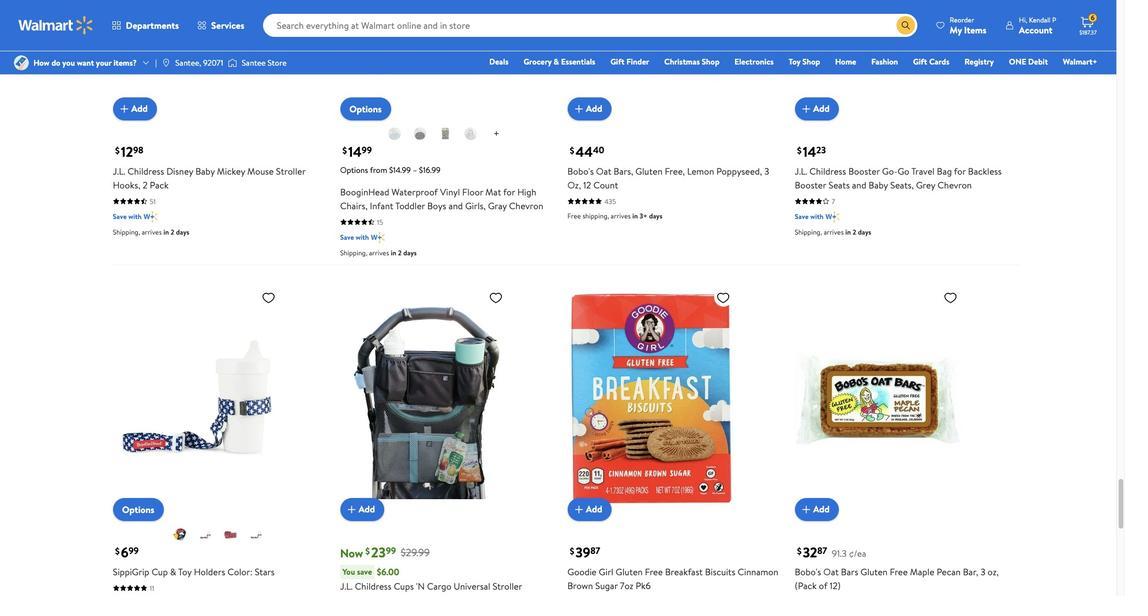 Task type: vqa. For each thing, say whether or not it's contained in the screenshot.
the rightmost 3
yes



Task type: describe. For each thing, give the bounding box(es) containing it.
toy shop link
[[784, 55, 826, 68]]

1 horizontal spatial shipping, arrives in 2 days
[[340, 248, 417, 258]]

you
[[62, 57, 75, 69]]

deals link
[[484, 55, 514, 68]]

for inside booginhead waterproof vinyl floor mat for high chairs, infant toddler boys and girls, gray chevron
[[503, 186, 515, 198]]

departments button
[[103, 12, 188, 39]]

1 vertical spatial options
[[340, 164, 368, 176]]

$ 39 87
[[570, 543, 601, 562]]

stars
[[255, 566, 275, 579]]

options for 14
[[349, 102, 382, 115]]

stars image
[[249, 528, 263, 542]]

arrives down 51
[[142, 227, 162, 237]]

$ 44 40
[[570, 142, 605, 161]]

bobo's oat bars, gluten free, lemon poppyseed, 3 oz, 12 count
[[568, 165, 770, 191]]

shipping, arrives in 2 days for 14
[[795, 227, 872, 237]]

51
[[150, 197, 156, 206]]

in left 3+
[[633, 211, 638, 221]]

add up the 32
[[813, 503, 830, 516]]

mesh
[[451, 594, 473, 597]]

add button up 98
[[113, 97, 157, 120]]

cup
[[152, 566, 168, 579]]

account
[[1019, 23, 1053, 36]]

pack
[[150, 179, 169, 191]]

40
[[593, 144, 605, 156]]

add to cart image for add button on top of now
[[345, 503, 359, 517]]

+ button
[[484, 125, 509, 143]]

now $ 23 99 $29.99
[[340, 543, 430, 562]]

$ 14 99
[[343, 142, 372, 161]]

92071
[[203, 57, 223, 69]]

add up $ 39 87
[[586, 503, 603, 516]]

free inside $ 32 87 91.3 ¢/ea bobo's oat bars gluten free maple pecan bar, 3 oz, (pack of 12)
[[890, 566, 908, 579]]

bars,
[[614, 165, 633, 177]]

lemon
[[687, 165, 714, 177]]

toddler
[[395, 199, 425, 212]]

j.l. childress booster go-go travel bag for backless booster seats and baby seats, grey chevron
[[795, 165, 1002, 191]]

walmart image
[[18, 16, 93, 35]]

add up 98
[[131, 102, 148, 115]]

walmart plus image for 12
[[144, 211, 157, 222]]

how do you want your items?
[[33, 57, 137, 69]]

search icon image
[[902, 21, 911, 30]]

santee store
[[242, 57, 287, 69]]

 image for how do you want your items?
[[14, 55, 29, 70]]

j.l. inside you save $6.00 j.l. childress cups 'n cargo universal stroller organizer and storage with mesh compartment
[[340, 580, 353, 593]]

toy inside 'link'
[[789, 56, 801, 68]]

$ for $ 14 23
[[797, 144, 802, 157]]

store
[[268, 57, 287, 69]]

$ for $ 14 99
[[343, 144, 347, 157]]

1 horizontal spatial save with
[[340, 232, 369, 242]]

23 for $
[[371, 543, 386, 562]]

electronics link
[[730, 55, 779, 68]]

registry
[[965, 56, 994, 68]]

debit
[[1029, 56, 1048, 68]]

add up now
[[359, 503, 375, 516]]

add button up 40
[[568, 97, 612, 120]]

universal
[[454, 580, 490, 593]]

and for organizer
[[382, 594, 396, 597]]

and for seats
[[852, 179, 867, 191]]

bars
[[841, 566, 859, 579]]

options from $14.99 – $16.99
[[340, 164, 441, 176]]

1 horizontal spatial shipping,
[[340, 248, 368, 258]]

kendall
[[1029, 15, 1051, 25]]

with for 12 walmart plus icon
[[128, 212, 142, 221]]

add to favorites list, sippigrip cup & toy holders color: stars image
[[262, 291, 276, 305]]

99 inside now $ 23 99 $29.99
[[386, 545, 396, 557]]

add to cart image for add button on top of 98
[[117, 102, 131, 116]]

0 vertical spatial booster
[[849, 165, 880, 177]]

chairs,
[[340, 199, 368, 212]]

seats,
[[890, 179, 914, 191]]

pink image
[[224, 528, 237, 542]]

7
[[832, 197, 835, 206]]

$ for $ 39 87
[[570, 545, 575, 558]]

$187.37
[[1080, 28, 1097, 36]]

32
[[803, 543, 818, 562]]

chevron inside j.l. childress booster go-go travel bag for backless booster seats and baby seats, grey chevron
[[938, 179, 972, 191]]

bobo's oat bars gluten free maple pecan bar, 3 oz, (pack of 12) image
[[795, 286, 962, 512]]

gift finder
[[611, 56, 649, 68]]

home
[[835, 56, 857, 68]]

for inside j.l. childress booster go-go travel bag for backless booster seats and baby seats, grey chevron
[[954, 165, 966, 177]]

disney
[[166, 165, 193, 177]]

shop for toy shop
[[803, 56, 820, 68]]

gluten inside $ 32 87 91.3 ¢/ea bobo's oat bars gluten free maple pecan bar, 3 oz, (pack of 12)
[[861, 566, 888, 579]]

grocery
[[524, 56, 552, 68]]

3+
[[640, 211, 648, 221]]

44
[[576, 142, 593, 161]]

$ for $ 12 98
[[115, 144, 120, 157]]

j.l. childress disney baby mickey mouse stroller hooks, 2 pack
[[113, 165, 306, 191]]

now
[[340, 546, 363, 561]]

my
[[950, 23, 962, 36]]

0 vertical spatial 12
[[121, 142, 133, 161]]

bobo's inside bobo's oat bars, gluten free, lemon poppyseed, 3 oz, 12 count
[[568, 165, 594, 177]]

1 vertical spatial toy
[[178, 566, 192, 579]]

$ for $ 32 87 91.3 ¢/ea bobo's oat bars gluten free maple pecan bar, 3 oz, (pack of 12)
[[797, 545, 802, 558]]

save for 14
[[795, 212, 809, 221]]

add to cart image for add button above 40
[[572, 102, 586, 116]]

and for boys
[[449, 199, 463, 212]]

gluten inside bobo's oat bars, gluten free, lemon poppyseed, 3 oz, 12 count
[[636, 165, 663, 177]]

98
[[133, 144, 144, 156]]

save with for 12
[[113, 212, 142, 221]]

cards
[[929, 56, 950, 68]]

$16.99
[[419, 164, 441, 176]]

grocery & essentials link
[[519, 55, 601, 68]]

holders
[[194, 566, 225, 579]]

with inside you save $6.00 j.l. childress cups 'n cargo universal stroller organizer and storage with mesh compartment
[[432, 594, 449, 597]]

goodie girl gluten free breakfast biscuits cinnamon brown sugar 7oz pk6
[[568, 566, 779, 592]]

walmart plus image for 14
[[826, 211, 840, 222]]

arrives down 15
[[369, 248, 389, 258]]

walmart+ link
[[1058, 55, 1103, 68]]

j.l. childress cups 'n cargo universal stroller organizer and storage with mesh compartment, black image
[[340, 286, 508, 512]]

87 for 39
[[591, 545, 601, 557]]

free shipping, arrives in 3+ days
[[568, 211, 663, 221]]

seats
[[829, 179, 850, 191]]

Search search field
[[263, 14, 918, 37]]

oat inside bobo's oat bars, gluten free, lemon poppyseed, 3 oz, 12 count
[[596, 165, 612, 177]]

pk6
[[636, 580, 651, 592]]

want
[[77, 57, 94, 69]]

p
[[1053, 15, 1057, 25]]

high
[[517, 186, 537, 198]]

sippigrip cup & toy holders color: stars
[[113, 566, 275, 579]]

bag
[[937, 165, 952, 177]]

shipping, arrives in 2 days for 12
[[113, 227, 189, 237]]

booginhead waterproof vinyl floor mat for high chairs, infant toddler boys and girls, gray chevron
[[340, 186, 544, 212]]

grey
[[916, 179, 936, 191]]

add to cart image for add button above $ 14 23
[[800, 102, 813, 116]]

1 vertical spatial booster
[[795, 179, 826, 191]]

$29.99
[[401, 546, 430, 561]]

bobo's oat bars, gluten free, lemon poppyseed, 3 oz, 12 count image
[[568, 0, 735, 111]]

sippigrip
[[113, 566, 149, 579]]

options link for 14
[[340, 97, 391, 120]]

hooks,
[[113, 179, 140, 191]]

vinyl
[[440, 186, 460, 198]]

gift for gift finder
[[611, 56, 625, 68]]

walmart+
[[1063, 56, 1098, 68]]

stroller inside you save $6.00 j.l. childress cups 'n cargo universal stroller organizer and storage with mesh compartment
[[493, 580, 522, 593]]

shipping,
[[583, 211, 609, 221]]

santee,
[[175, 57, 201, 69]]

$ inside now $ 23 99 $29.99
[[366, 545, 370, 558]]

12)
[[830, 580, 841, 592]]

departments
[[126, 19, 179, 32]]

gift cards
[[913, 56, 950, 68]]

99 for 14
[[362, 144, 372, 156]]

reorder my items
[[950, 15, 987, 36]]

0 horizontal spatial free
[[568, 211, 581, 221]]

girls,
[[465, 199, 486, 212]]

add to favorites list, goodie girl gluten free breakfast biscuits cinnamon brown sugar 7oz pk6 image
[[717, 291, 730, 305]]



Task type: locate. For each thing, give the bounding box(es) containing it.
christmas shop link
[[659, 55, 725, 68]]

gluten right bars,
[[636, 165, 663, 177]]

0 vertical spatial toy
[[789, 56, 801, 68]]

goodie
[[568, 566, 597, 579]]

childress up organizer
[[355, 580, 392, 593]]

0 vertical spatial 3
[[765, 165, 770, 177]]

& right grocery
[[554, 56, 559, 68]]

12 inside bobo's oat bars, gluten free, lemon poppyseed, 3 oz, 12 count
[[583, 179, 591, 191]]

1 horizontal spatial childress
[[355, 580, 392, 593]]

add to cart image
[[117, 102, 131, 116], [572, 102, 586, 116], [345, 503, 359, 517], [572, 503, 586, 517]]

3 left oz,
[[981, 566, 986, 579]]

and inside booginhead waterproof vinyl floor mat for high chairs, infant toddler boys and girls, gray chevron
[[449, 199, 463, 212]]

3 inside bobo's oat bars, gluten free, lemon poppyseed, 3 oz, 12 count
[[765, 165, 770, 177]]

0 vertical spatial &
[[554, 56, 559, 68]]

12 right oz,
[[583, 179, 591, 191]]

infant
[[370, 199, 393, 212]]

j.l. inside j.l. childress booster go-go travel bag for backless booster seats and baby seats, grey chevron
[[795, 165, 808, 177]]

sippigrip cup & toy holders color: stars image
[[113, 286, 280, 512]]

girl
[[599, 566, 614, 579]]

0 horizontal spatial and
[[382, 594, 396, 597]]

hi,
[[1019, 15, 1028, 25]]

of
[[819, 580, 828, 592]]

in down pack
[[163, 227, 169, 237]]

0 horizontal spatial save
[[113, 212, 127, 221]]

7oz
[[620, 580, 634, 592]]

 image
[[14, 55, 29, 70], [228, 57, 237, 69]]

color:
[[228, 566, 253, 579]]

1 vertical spatial 23
[[371, 543, 386, 562]]

hi, kendall p account
[[1019, 15, 1057, 36]]

2 vertical spatial options
[[122, 504, 154, 516]]

options link up blue feather icon at the top of the page
[[340, 97, 391, 120]]

stroller right universal
[[493, 580, 522, 593]]

j.l. down $ 14 23
[[795, 165, 808, 177]]

add
[[131, 102, 148, 115], [586, 102, 603, 115], [813, 102, 830, 115], [359, 503, 375, 516], [586, 503, 603, 516], [813, 503, 830, 516]]

0 horizontal spatial save with
[[113, 212, 142, 221]]

0 horizontal spatial shipping,
[[113, 227, 140, 237]]

2 horizontal spatial shipping, arrives in 2 days
[[795, 227, 872, 237]]

 image for santee store
[[228, 57, 237, 69]]

2 add to cart image from the top
[[800, 503, 813, 517]]

add to cart image up 44
[[572, 102, 586, 116]]

bam blue image
[[173, 528, 187, 542]]

santee
[[242, 57, 266, 69]]

0 horizontal spatial shop
[[702, 56, 720, 68]]

1 horizontal spatial options link
[[340, 97, 391, 120]]

toy left holders
[[178, 566, 192, 579]]

services button
[[188, 12, 254, 39]]

childress inside j.l. childress booster go-go travel bag for backless booster seats and baby seats, grey chevron
[[810, 165, 846, 177]]

87 inside $ 32 87 91.3 ¢/ea bobo's oat bars gluten free maple pecan bar, 3 oz, (pack of 12)
[[818, 545, 827, 557]]

booster left go-
[[849, 165, 880, 177]]

walmart plus image down 15
[[371, 232, 385, 243]]

childress inside j.l. childress disney baby mickey mouse stroller hooks, 2 pack
[[128, 165, 164, 177]]

baby down go-
[[869, 179, 888, 191]]

save
[[113, 212, 127, 221], [795, 212, 809, 221], [340, 232, 354, 242]]

flag image
[[198, 528, 212, 542]]

1 horizontal spatial booster
[[849, 165, 880, 177]]

1 shop from the left
[[702, 56, 720, 68]]

0 horizontal spatial options link
[[113, 498, 164, 521]]

2 horizontal spatial 99
[[386, 545, 396, 557]]

add to cart image for add button over the 32
[[800, 503, 813, 517]]

1 vertical spatial oat
[[824, 566, 839, 579]]

87 up girl
[[591, 545, 601, 557]]

booginhead waterproof vinyl floor mat for high chairs, infant toddler boys and girls, gray chevron image
[[340, 0, 508, 111]]

how
[[33, 57, 50, 69]]

0 horizontal spatial toy
[[178, 566, 192, 579]]

2 inside j.l. childress disney baby mickey mouse stroller hooks, 2 pack
[[143, 179, 148, 191]]

brown
[[568, 580, 593, 592]]

1 vertical spatial baby
[[869, 179, 888, 191]]

$ inside $ 39 87
[[570, 545, 575, 558]]

1 horizontal spatial chevron
[[938, 179, 972, 191]]

gift left cards
[[913, 56, 927, 68]]

87 inside $ 39 87
[[591, 545, 601, 557]]

gray chevron image
[[439, 127, 453, 141]]

1 horizontal spatial save
[[340, 232, 354, 242]]

free left shipping,
[[568, 211, 581, 221]]

$ inside $ 6 99
[[115, 545, 120, 558]]

j.l. down 'you'
[[340, 580, 353, 593]]

j.l. for 12
[[113, 165, 125, 177]]

1 add to cart image from the top
[[800, 102, 813, 116]]

storage
[[398, 594, 430, 597]]

1 horizontal spatial 23
[[817, 144, 826, 156]]

childress for 12
[[128, 165, 164, 177]]

|
[[155, 57, 157, 69]]

arrives down 435 on the top
[[611, 211, 631, 221]]

gift for gift cards
[[913, 56, 927, 68]]

j.l. childress booster go-go travel bag for backless booster seats and baby seats, grey chevron image
[[795, 0, 962, 111]]

0 horizontal spatial j.l.
[[113, 165, 125, 177]]

with
[[128, 212, 142, 221], [811, 212, 824, 221], [356, 232, 369, 242], [432, 594, 449, 597]]

in down 'infant' at the left of the page
[[391, 248, 396, 258]]

add up $ 14 23
[[813, 102, 830, 115]]

stroller right mouse
[[276, 165, 306, 177]]

gray
[[488, 199, 507, 212]]

23 inside $ 14 23
[[817, 144, 826, 156]]

0 horizontal spatial 87
[[591, 545, 601, 557]]

cinnamon
[[738, 566, 779, 579]]

2 shop from the left
[[803, 56, 820, 68]]

chevron down high
[[509, 199, 544, 212]]

options for 6
[[122, 504, 154, 516]]

shop left home
[[803, 56, 820, 68]]

1 horizontal spatial toy
[[789, 56, 801, 68]]

gift left finder
[[611, 56, 625, 68]]

shipping, for 14
[[795, 227, 822, 237]]

go
[[898, 165, 910, 177]]

home link
[[830, 55, 862, 68]]

99 inside $ 6 99
[[129, 545, 139, 557]]

$ inside $ 12 98
[[115, 144, 120, 157]]

0 horizontal spatial oat
[[596, 165, 612, 177]]

2 horizontal spatial and
[[852, 179, 867, 191]]

99 for 6
[[129, 545, 139, 557]]

bar,
[[963, 566, 979, 579]]

booster left the seats
[[795, 179, 826, 191]]

0 vertical spatial bobo's
[[568, 165, 594, 177]]

2
[[143, 179, 148, 191], [171, 227, 174, 237], [853, 227, 857, 237], [398, 248, 402, 258]]

0 vertical spatial chevron
[[938, 179, 972, 191]]

3 inside $ 32 87 91.3 ¢/ea bobo's oat bars gluten free maple pecan bar, 3 oz, (pack of 12)
[[981, 566, 986, 579]]

1 vertical spatial and
[[449, 199, 463, 212]]

2 horizontal spatial free
[[890, 566, 908, 579]]

2 14 from the left
[[803, 142, 817, 161]]

1 horizontal spatial oat
[[824, 566, 839, 579]]

1 vertical spatial chevron
[[509, 199, 544, 212]]

items?
[[114, 57, 137, 69]]

2 87 from the left
[[818, 545, 827, 557]]

$14.99
[[389, 164, 411, 176]]

shipping, arrives in 2 days down 51
[[113, 227, 189, 237]]

add button up now
[[340, 498, 384, 521]]

14 for $ 14 23
[[803, 142, 817, 161]]

87 left 91.3
[[818, 545, 827, 557]]

for right mat
[[503, 186, 515, 198]]

$ 32 87 91.3 ¢/ea bobo's oat bars gluten free maple pecan bar, 3 oz, (pack of 12)
[[795, 543, 999, 592]]

shipping, arrives in 2 days down 7
[[795, 227, 872, 237]]

0 horizontal spatial chevron
[[509, 199, 544, 212]]

in down the seats
[[846, 227, 851, 237]]

& right cup
[[170, 566, 176, 579]]

$ inside $ 14 99
[[343, 144, 347, 157]]

 image
[[162, 58, 171, 68]]

0 horizontal spatial 14
[[348, 142, 362, 161]]

fashion
[[872, 56, 898, 68]]

1 horizontal spatial walmart plus image
[[371, 232, 385, 243]]

1 horizontal spatial baby
[[869, 179, 888, 191]]

add up 40
[[586, 102, 603, 115]]

add to cart image
[[800, 102, 813, 116], [800, 503, 813, 517]]

0 vertical spatial options link
[[340, 97, 391, 120]]

0 vertical spatial oat
[[596, 165, 612, 177]]

39
[[576, 543, 591, 562]]

0 horizontal spatial childress
[[128, 165, 164, 177]]

sugar
[[595, 580, 618, 592]]

6 up $187.37
[[1091, 13, 1095, 23]]

gluten up 7oz
[[616, 566, 643, 579]]

count
[[594, 179, 618, 191]]

breakfast
[[665, 566, 703, 579]]

arrives down 7
[[824, 227, 844, 237]]

1 horizontal spatial j.l.
[[340, 580, 353, 593]]

1 vertical spatial options link
[[113, 498, 164, 521]]

23
[[817, 144, 826, 156], [371, 543, 386, 562]]

99 up 'from' at the top left
[[362, 144, 372, 156]]

99 up $6.00
[[386, 545, 396, 557]]

87 for 32
[[818, 545, 827, 557]]

options link for 6
[[113, 498, 164, 521]]

0 horizontal spatial 3
[[765, 165, 770, 177]]

–
[[413, 164, 417, 176]]

6 $187.37
[[1080, 13, 1097, 36]]

2 horizontal spatial save
[[795, 212, 809, 221]]

childress up the seats
[[810, 165, 846, 177]]

items
[[964, 23, 987, 36]]

christmas
[[664, 56, 700, 68]]

childress inside you save $6.00 j.l. childress cups 'n cargo universal stroller organizer and storage with mesh compartment
[[355, 580, 392, 593]]

&
[[554, 56, 559, 68], [170, 566, 176, 579]]

1 vertical spatial 12
[[583, 179, 591, 191]]

marble image
[[464, 127, 478, 141]]

1 vertical spatial stroller
[[493, 580, 522, 593]]

add button up $ 39 87
[[568, 498, 612, 521]]

goodie girl gluten free breakfast biscuits cinnamon brown sugar 7oz pk6 image
[[568, 286, 735, 512]]

0 horizontal spatial  image
[[14, 55, 29, 70]]

chevron inside booginhead waterproof vinyl floor mat for high chairs, infant toddler boys and girls, gray chevron
[[509, 199, 544, 212]]

and down "vinyl"
[[449, 199, 463, 212]]

options down $ 14 99
[[340, 164, 368, 176]]

floor
[[462, 186, 483, 198]]

1 horizontal spatial 14
[[803, 142, 817, 161]]

with for 14's walmart plus icon
[[811, 212, 824, 221]]

one
[[1009, 56, 1027, 68]]

$ inside $ 44 40
[[570, 144, 575, 157]]

options up $ 14 99
[[349, 102, 382, 115]]

1 horizontal spatial for
[[954, 165, 966, 177]]

0 vertical spatial stroller
[[276, 165, 306, 177]]

bobo's up oz,
[[568, 165, 594, 177]]

add to favorites list, bobo's oat bars gluten free maple pecan bar, 3 oz, (pack of 12) image
[[944, 291, 958, 305]]

0 horizontal spatial 23
[[371, 543, 386, 562]]

 image left how
[[14, 55, 29, 70]]

and inside you save $6.00 j.l. childress cups 'n cargo universal stroller organizer and storage with mesh compartment
[[382, 594, 396, 597]]

gift
[[611, 56, 625, 68], [913, 56, 927, 68]]

free left "maple" at right
[[890, 566, 908, 579]]

6 inside 6 $187.37
[[1091, 13, 1095, 23]]

3 right poppyseed,
[[765, 165, 770, 177]]

99 up sippigrip
[[129, 545, 139, 557]]

0 horizontal spatial baby
[[195, 165, 215, 177]]

fashion link
[[866, 55, 904, 68]]

add to cart image up $ 12 98
[[117, 102, 131, 116]]

backless
[[968, 165, 1002, 177]]

grocery & essentials
[[524, 56, 596, 68]]

$ inside $ 14 23
[[797, 144, 802, 157]]

travel
[[912, 165, 935, 177]]

$ 12 98
[[115, 142, 144, 161]]

gluten right bars
[[861, 566, 888, 579]]

stroller inside j.l. childress disney baby mickey mouse stroller hooks, 2 pack
[[276, 165, 306, 177]]

bobo's up "(pack"
[[795, 566, 821, 579]]

(pack
[[795, 580, 817, 592]]

0 horizontal spatial booster
[[795, 179, 826, 191]]

0 vertical spatial for
[[954, 165, 966, 177]]

walmart plus image down 51
[[144, 211, 157, 222]]

buffalo check image
[[413, 127, 427, 141]]

and down cups
[[382, 594, 396, 597]]

add to cart image up now
[[345, 503, 359, 517]]

shop right christmas
[[702, 56, 720, 68]]

0 horizontal spatial 6
[[121, 543, 129, 562]]

one debit
[[1009, 56, 1048, 68]]

from
[[370, 164, 387, 176]]

gluten inside 'goodie girl gluten free breakfast biscuits cinnamon brown sugar 7oz pk6'
[[616, 566, 643, 579]]

shop inside 'link'
[[803, 56, 820, 68]]

baby inside j.l. childress booster go-go travel bag for backless booster seats and baby seats, grey chevron
[[869, 179, 888, 191]]

chevron down bag
[[938, 179, 972, 191]]

$ for $ 44 40
[[570, 144, 575, 157]]

12 up hooks,
[[121, 142, 133, 161]]

options up $ 6 99
[[122, 504, 154, 516]]

baby right disney
[[195, 165, 215, 177]]

pecan
[[937, 566, 961, 579]]

mat
[[486, 186, 501, 198]]

free up pk6
[[645, 566, 663, 579]]

and right the seats
[[852, 179, 867, 191]]

1 horizontal spatial 87
[[818, 545, 827, 557]]

0 vertical spatial 6
[[1091, 13, 1095, 23]]

1 horizontal spatial 12
[[583, 179, 591, 191]]

childress
[[128, 165, 164, 177], [810, 165, 846, 177], [355, 580, 392, 593]]

1 horizontal spatial 99
[[362, 144, 372, 156]]

shipping, for 12
[[113, 227, 140, 237]]

for
[[954, 165, 966, 177], [503, 186, 515, 198]]

free inside 'goodie girl gluten free breakfast biscuits cinnamon brown sugar 7oz pk6'
[[645, 566, 663, 579]]

j.l. up hooks,
[[113, 165, 125, 177]]

cargo
[[427, 580, 452, 593]]

with for middle walmart plus icon
[[356, 232, 369, 242]]

and inside j.l. childress booster go-go travel bag for backless booster seats and baby seats, grey chevron
[[852, 179, 867, 191]]

add button up $ 14 23
[[795, 97, 839, 120]]

add button up the 32
[[795, 498, 839, 521]]

for right bag
[[954, 165, 966, 177]]

1 horizontal spatial bobo's
[[795, 566, 821, 579]]

santee, 92071
[[175, 57, 223, 69]]

2 horizontal spatial walmart plus image
[[826, 211, 840, 222]]

2 horizontal spatial save with
[[795, 212, 824, 221]]

0 horizontal spatial for
[[503, 186, 515, 198]]

1 horizontal spatial  image
[[228, 57, 237, 69]]

j.l. inside j.l. childress disney baby mickey mouse stroller hooks, 2 pack
[[113, 165, 125, 177]]

1 vertical spatial for
[[503, 186, 515, 198]]

free,
[[665, 165, 685, 177]]

1 horizontal spatial free
[[645, 566, 663, 579]]

1 vertical spatial 6
[[121, 543, 129, 562]]

oat inside $ 32 87 91.3 ¢/ea bobo's oat bars gluten free maple pecan bar, 3 oz, (pack of 12)
[[824, 566, 839, 579]]

91.3
[[832, 547, 847, 560]]

0 horizontal spatial stroller
[[276, 165, 306, 177]]

0 vertical spatial baby
[[195, 165, 215, 177]]

boys
[[427, 199, 446, 212]]

1 vertical spatial 3
[[981, 566, 986, 579]]

0 horizontal spatial 12
[[121, 142, 133, 161]]

 image right 92071 at the top left of the page
[[228, 57, 237, 69]]

87
[[591, 545, 601, 557], [818, 545, 827, 557]]

14
[[348, 142, 362, 161], [803, 142, 817, 161]]

j.l. childress disney baby mickey mouse stroller hooks, 2 pack image
[[113, 0, 280, 111]]

0 vertical spatial 23
[[817, 144, 826, 156]]

add to favorites list, j.l. childress cups 'n cargo universal stroller organizer and storage with mesh compartment, black image
[[489, 291, 503, 305]]

$ inside $ 32 87 91.3 ¢/ea bobo's oat bars gluten free maple pecan bar, 3 oz, (pack of 12)
[[797, 545, 802, 558]]

1 gift from the left
[[611, 56, 625, 68]]

0 horizontal spatial &
[[170, 566, 176, 579]]

childress for 14
[[810, 165, 846, 177]]

walmart plus image down 7
[[826, 211, 840, 222]]

0 horizontal spatial 99
[[129, 545, 139, 557]]

1 vertical spatial add to cart image
[[800, 503, 813, 517]]

14 for $ 14 99
[[348, 142, 362, 161]]

0 vertical spatial and
[[852, 179, 867, 191]]

mickey
[[217, 165, 245, 177]]

oat up 12)
[[824, 566, 839, 579]]

baby inside j.l. childress disney baby mickey mouse stroller hooks, 2 pack
[[195, 165, 215, 177]]

save with for 14
[[795, 212, 824, 221]]

add to cart image up 39
[[572, 503, 586, 517]]

electronics
[[735, 56, 774, 68]]

shipping, arrives in 2 days down 15
[[340, 248, 417, 258]]

gluten
[[636, 165, 663, 177], [616, 566, 643, 579], [861, 566, 888, 579]]

Walmart Site-Wide search field
[[263, 14, 918, 37]]

$ for $ 6 99
[[115, 545, 120, 558]]

1 14 from the left
[[348, 142, 362, 161]]

childress up pack
[[128, 165, 164, 177]]

1 horizontal spatial gift
[[913, 56, 927, 68]]

23 for 14
[[817, 144, 826, 156]]

6 up sippigrip
[[121, 543, 129, 562]]

1 vertical spatial &
[[170, 566, 176, 579]]

add to cart image up $ 14 23
[[800, 102, 813, 116]]

j.l. for 14
[[795, 165, 808, 177]]

j.l.
[[113, 165, 125, 177], [795, 165, 808, 177], [340, 580, 353, 593]]

1 horizontal spatial 6
[[1091, 13, 1095, 23]]

do
[[51, 57, 60, 69]]

oz,
[[988, 566, 999, 579]]

1 vertical spatial bobo's
[[795, 566, 821, 579]]

options link up $ 6 99
[[113, 498, 164, 521]]

oat up the count
[[596, 165, 612, 177]]

2 gift from the left
[[913, 56, 927, 68]]

add to cart image for add button above $ 39 87
[[572, 503, 586, 517]]

0 horizontal spatial gift
[[611, 56, 625, 68]]

one debit link
[[1004, 55, 1053, 68]]

1 horizontal spatial &
[[554, 56, 559, 68]]

0 vertical spatial add to cart image
[[800, 102, 813, 116]]

add to cart image up the 32
[[800, 503, 813, 517]]

options
[[349, 102, 382, 115], [340, 164, 368, 176], [122, 504, 154, 516]]

2 horizontal spatial shipping,
[[795, 227, 822, 237]]

shipping, arrives in 2 days
[[113, 227, 189, 237], [795, 227, 872, 237], [340, 248, 417, 258]]

shop for christmas shop
[[702, 56, 720, 68]]

bobo's inside $ 32 87 91.3 ¢/ea bobo's oat bars gluten free maple pecan bar, 3 oz, (pack of 12)
[[795, 566, 821, 579]]

toy right 'electronics' 'link'
[[789, 56, 801, 68]]

0 horizontal spatial shipping, arrives in 2 days
[[113, 227, 189, 237]]

1 87 from the left
[[591, 545, 601, 557]]

0 horizontal spatial bobo's
[[568, 165, 594, 177]]

walmart plus image
[[144, 211, 157, 222], [826, 211, 840, 222], [371, 232, 385, 243]]

0 horizontal spatial walmart plus image
[[144, 211, 157, 222]]

0 vertical spatial options
[[349, 102, 382, 115]]

save for 12
[[113, 212, 127, 221]]

99 inside $ 14 99
[[362, 144, 372, 156]]

2 horizontal spatial childress
[[810, 165, 846, 177]]

blue feather image
[[388, 127, 402, 141]]

1 horizontal spatial 3
[[981, 566, 986, 579]]

booginhead
[[340, 186, 389, 198]]

1 horizontal spatial shop
[[803, 56, 820, 68]]

12
[[121, 142, 133, 161], [583, 179, 591, 191]]



